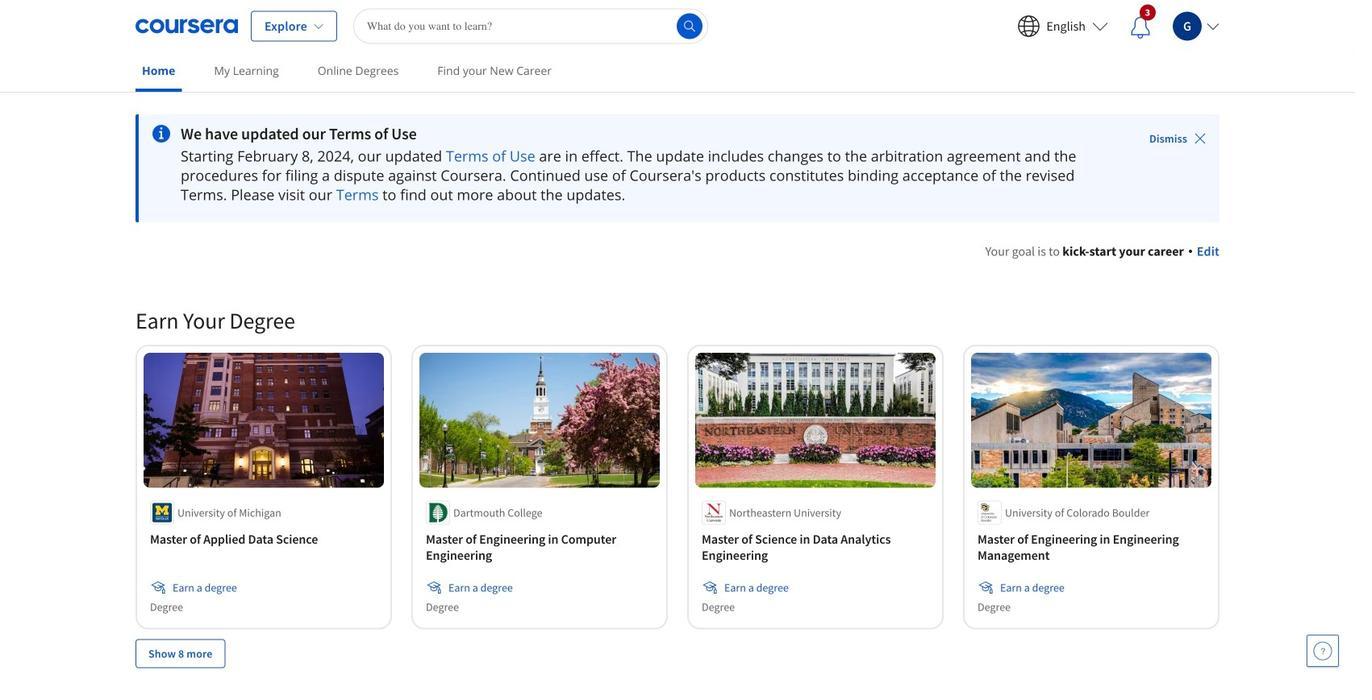 Task type: locate. For each thing, give the bounding box(es) containing it.
earn your degree collection element
[[126, 281, 1229, 684]]

coursera image
[[136, 13, 238, 39]]

help center image
[[1313, 642, 1332, 661]]

What do you want to learn? text field
[[353, 8, 708, 44]]

main content
[[0, 94, 1355, 684]]

information: we have updated our terms of use element
[[181, 124, 1104, 144]]

None search field
[[353, 8, 708, 44]]



Task type: vqa. For each thing, say whether or not it's contained in the screenshot.
'your' within the Identify growth opportunities and understand the competitiveness of your skill portfolio relative to industry peers. Guide resourcing decisions for future learning initiatives.
no



